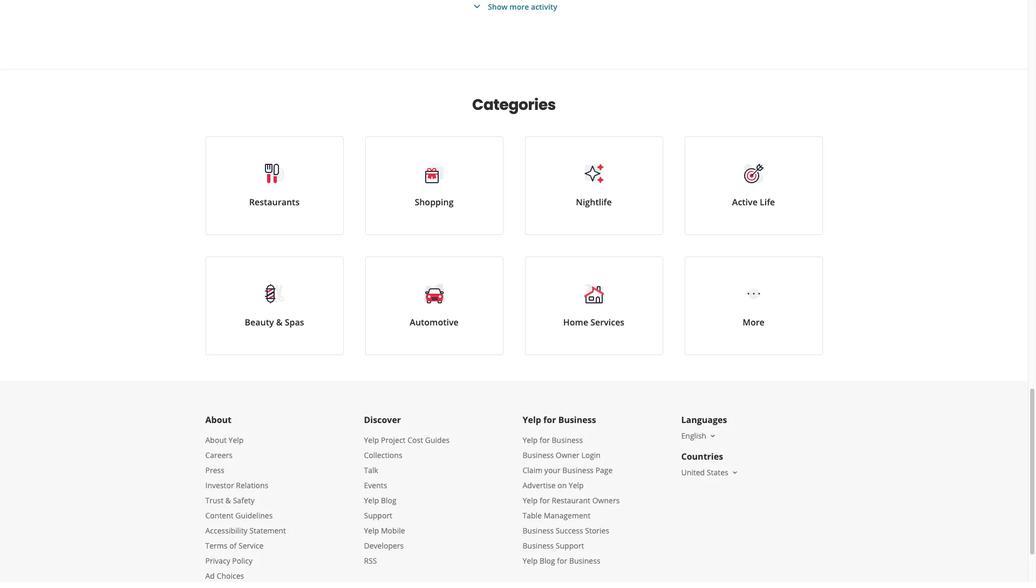 Task type: locate. For each thing, give the bounding box(es) containing it.
blog up support link
[[381, 496, 397, 506]]

16 chevron down v2 image
[[731, 469, 739, 478]]

business down stories
[[569, 557, 601, 567]]

16 chevron down v2 image
[[709, 432, 717, 441]]

owners
[[593, 496, 620, 506]]

terms
[[205, 541, 228, 552]]

yelp up the claim
[[523, 436, 538, 446]]

business support link
[[523, 541, 584, 552]]

1 about from the top
[[205, 415, 232, 426]]

& right trust
[[226, 496, 231, 506]]

0 vertical spatial support
[[364, 511, 392, 521]]

careers link
[[205, 451, 233, 461]]

business down table
[[523, 526, 554, 537]]

activity
[[531, 1, 558, 12]]

table
[[523, 511, 542, 521]]

accessibility statement link
[[205, 526, 286, 537]]

on
[[558, 481, 567, 491]]

0 horizontal spatial support
[[364, 511, 392, 521]]

languages
[[681, 415, 727, 426]]

yelp
[[523, 415, 541, 426], [229, 436, 244, 446], [364, 436, 379, 446], [523, 436, 538, 446], [569, 481, 584, 491], [364, 496, 379, 506], [523, 496, 538, 506], [364, 526, 379, 537], [523, 557, 538, 567]]

states
[[707, 468, 729, 478]]

24 chevron down v2 image
[[471, 0, 484, 13]]

about up careers on the left bottom
[[205, 436, 227, 446]]

support down yelp blog link
[[364, 511, 392, 521]]

2 about from the top
[[205, 436, 227, 446]]

for up yelp for business link
[[544, 415, 556, 426]]

for down business support link
[[557, 557, 567, 567]]

beauty & spas link
[[205, 257, 344, 356]]

collections link
[[364, 451, 402, 461]]

more
[[743, 317, 765, 329]]

0 horizontal spatial blog
[[381, 496, 397, 506]]

home services
[[563, 317, 625, 329]]

of
[[229, 541, 237, 552]]

relations
[[236, 481, 268, 491]]

guides
[[425, 436, 450, 446]]

1 vertical spatial about
[[205, 436, 227, 446]]

1 vertical spatial support
[[556, 541, 584, 552]]

automotive link
[[365, 257, 503, 356]]

support link
[[364, 511, 392, 521]]

& inside about yelp careers press investor relations trust & safety content guidelines accessibility statement terms of service privacy policy ad choices
[[226, 496, 231, 506]]

active life
[[732, 196, 775, 208]]

about up the about yelp link at the left of the page
[[205, 415, 232, 426]]

active
[[732, 196, 758, 208]]

blog inside yelp for business business owner login claim your business page advertise on yelp yelp for restaurant owners table management business success stories business support yelp blog for business
[[540, 557, 555, 567]]

support
[[364, 511, 392, 521], [556, 541, 584, 552]]

policy
[[232, 557, 253, 567]]

& left spas
[[276, 317, 283, 329]]

nightlife link
[[525, 137, 663, 235]]

about
[[205, 415, 232, 426], [205, 436, 227, 446]]

0 vertical spatial &
[[276, 317, 283, 329]]

business success stories link
[[523, 526, 610, 537]]

yelp down business support link
[[523, 557, 538, 567]]

for
[[544, 415, 556, 426], [540, 436, 550, 446], [540, 496, 550, 506], [557, 557, 567, 567]]

claim your business page link
[[523, 466, 613, 476]]

united
[[681, 468, 705, 478]]

blog
[[381, 496, 397, 506], [540, 557, 555, 567]]

choices
[[217, 572, 244, 582]]

yelp up careers on the left bottom
[[229, 436, 244, 446]]

press
[[205, 466, 224, 476]]

about inside about yelp careers press investor relations trust & safety content guidelines accessibility statement terms of service privacy policy ad choices
[[205, 436, 227, 446]]

claim
[[523, 466, 543, 476]]

investor
[[205, 481, 234, 491]]

yelp for restaurant owners link
[[523, 496, 620, 506]]

safety
[[233, 496, 255, 506]]

rss
[[364, 557, 377, 567]]

1 vertical spatial &
[[226, 496, 231, 506]]

blog down business support link
[[540, 557, 555, 567]]

mobile
[[381, 526, 405, 537]]

guidelines
[[236, 511, 273, 521]]

service
[[239, 541, 264, 552]]

0 vertical spatial about
[[205, 415, 232, 426]]

1 vertical spatial blog
[[540, 557, 555, 567]]

careers
[[205, 451, 233, 461]]

support down success
[[556, 541, 584, 552]]

yelp for business business owner login claim your business page advertise on yelp yelp for restaurant owners table management business success stories business support yelp blog for business
[[523, 436, 620, 567]]

1 horizontal spatial blog
[[540, 557, 555, 567]]

discover
[[364, 415, 401, 426]]

0 vertical spatial blog
[[381, 496, 397, 506]]

business owner login link
[[523, 451, 601, 461]]

business up owner
[[552, 436, 583, 446]]

talk link
[[364, 466, 378, 476]]

show
[[488, 1, 508, 12]]

& inside the beauty & spas link
[[276, 317, 283, 329]]

&
[[276, 317, 283, 329], [226, 496, 231, 506]]

support inside yelp for business business owner login claim your business page advertise on yelp yelp for restaurant owners table management business success stories business support yelp blog for business
[[556, 541, 584, 552]]

1 horizontal spatial support
[[556, 541, 584, 552]]

privacy policy link
[[205, 557, 253, 567]]

0 horizontal spatial &
[[226, 496, 231, 506]]

collections
[[364, 451, 402, 461]]

yelp up the collections
[[364, 436, 379, 446]]

rss link
[[364, 557, 377, 567]]

about yelp careers press investor relations trust & safety content guidelines accessibility statement terms of service privacy policy ad choices
[[205, 436, 286, 582]]

1 horizontal spatial &
[[276, 317, 283, 329]]

content guidelines link
[[205, 511, 273, 521]]



Task type: vqa. For each thing, say whether or not it's contained in the screenshot.
edit
no



Task type: describe. For each thing, give the bounding box(es) containing it.
owner
[[556, 451, 580, 461]]

business up yelp for business link
[[558, 415, 596, 426]]

home services link
[[525, 257, 663, 356]]

events link
[[364, 481, 387, 491]]

investor relations link
[[205, 481, 268, 491]]

management
[[544, 511, 591, 521]]

yelp inside about yelp careers press investor relations trust & safety content guidelines accessibility statement terms of service privacy policy ad choices
[[229, 436, 244, 446]]

for up the 'business owner login' link
[[540, 436, 550, 446]]

automotive
[[410, 317, 459, 329]]

support inside yelp project cost guides collections talk events yelp blog support yelp mobile developers rss
[[364, 511, 392, 521]]

home
[[563, 317, 588, 329]]

advertise
[[523, 481, 556, 491]]

developers
[[364, 541, 404, 552]]

countries
[[681, 451, 723, 463]]

project
[[381, 436, 406, 446]]

cost
[[408, 436, 423, 446]]

beauty & spas
[[245, 317, 304, 329]]

content
[[205, 511, 234, 521]]

business down owner
[[563, 466, 594, 476]]

terms of service link
[[205, 541, 264, 552]]

united states button
[[681, 468, 739, 478]]

shopping
[[415, 196, 454, 208]]

about for about
[[205, 415, 232, 426]]

table management link
[[523, 511, 591, 521]]

advertise on yelp link
[[523, 481, 584, 491]]

united states
[[681, 468, 729, 478]]

trust
[[205, 496, 224, 506]]

yelp up table
[[523, 496, 538, 506]]

stories
[[585, 526, 610, 537]]

nightlife
[[576, 196, 612, 208]]

restaurant
[[552, 496, 591, 506]]

yelp right 'on'
[[569, 481, 584, 491]]

trust & safety link
[[205, 496, 255, 506]]

about yelp link
[[205, 436, 244, 446]]

ad
[[205, 572, 215, 582]]

business up the claim
[[523, 451, 554, 461]]

ad choices link
[[205, 572, 244, 582]]

categories
[[472, 94, 556, 116]]

success
[[556, 526, 583, 537]]

yelp project cost guides collections talk events yelp blog support yelp mobile developers rss
[[364, 436, 450, 567]]

your
[[545, 466, 561, 476]]

yelp blog link
[[364, 496, 397, 506]]

accessibility
[[205, 526, 248, 537]]

more link
[[685, 257, 823, 356]]

for down advertise
[[540, 496, 550, 506]]

yelp for business
[[523, 415, 596, 426]]

talk
[[364, 466, 378, 476]]

english button
[[681, 431, 717, 442]]

yelp down events
[[364, 496, 379, 506]]

developers link
[[364, 541, 404, 552]]

business up yelp blog for business link
[[523, 541, 554, 552]]

yelp mobile link
[[364, 526, 405, 537]]

press link
[[205, 466, 224, 476]]

statement
[[250, 526, 286, 537]]

about for about yelp careers press investor relations trust & safety content guidelines accessibility statement terms of service privacy policy ad choices
[[205, 436, 227, 446]]

category navigation section navigation
[[195, 70, 834, 382]]

show more activity button
[[471, 0, 558, 13]]

yelp blog for business link
[[523, 557, 601, 567]]

yelp up yelp for business link
[[523, 415, 541, 426]]

yelp project cost guides link
[[364, 436, 450, 446]]

life
[[760, 196, 775, 208]]

services
[[591, 317, 625, 329]]

yelp down support link
[[364, 526, 379, 537]]

privacy
[[205, 557, 230, 567]]

blog inside yelp project cost guides collections talk events yelp blog support yelp mobile developers rss
[[381, 496, 397, 506]]

shopping link
[[365, 137, 503, 235]]

beauty
[[245, 317, 274, 329]]

events
[[364, 481, 387, 491]]

restaurants
[[249, 196, 300, 208]]

restaurants link
[[205, 137, 344, 235]]

page
[[596, 466, 613, 476]]

active life link
[[685, 137, 823, 235]]

english
[[681, 431, 707, 442]]

spas
[[285, 317, 304, 329]]

show more activity
[[488, 1, 558, 12]]

yelp for business link
[[523, 436, 583, 446]]



